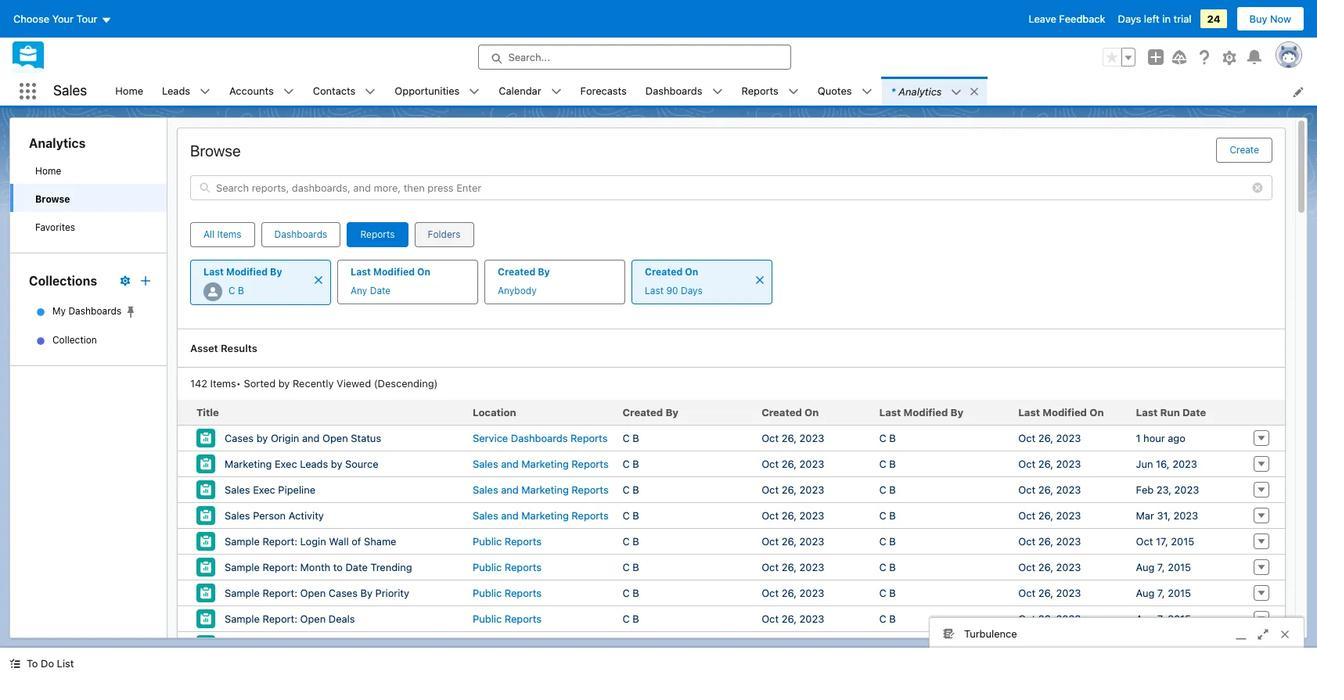 Task type: locate. For each thing, give the bounding box(es) containing it.
home
[[115, 84, 143, 97]]

now
[[1270, 13, 1292, 25]]

leave feedback
[[1029, 13, 1106, 25]]

text default image right calendar
[[551, 86, 562, 97]]

text default image inside calendar list item
[[551, 86, 562, 97]]

text default image inside the quotes list item
[[861, 86, 872, 97]]

choose your tour
[[13, 13, 97, 25]]

text default image left to
[[9, 659, 20, 669]]

leave feedback link
[[1029, 13, 1106, 25]]

buy now
[[1250, 13, 1292, 25]]

text default image
[[200, 86, 211, 97], [365, 86, 376, 97], [551, 86, 562, 97], [712, 86, 723, 97], [9, 659, 20, 669]]

accounts list item
[[220, 77, 303, 106]]

turbulence
[[964, 627, 1017, 640]]

text default image for reports
[[788, 86, 799, 97]]

leave
[[1029, 13, 1057, 25]]

to do list
[[27, 658, 74, 670]]

tour
[[76, 13, 97, 25]]

search... button
[[478, 45, 791, 70]]

list item containing *
[[882, 77, 987, 106]]

text default image left reports link
[[712, 86, 723, 97]]

analytics
[[899, 85, 942, 97]]

text default image
[[969, 86, 980, 97], [283, 86, 294, 97], [469, 86, 480, 97], [788, 86, 799, 97], [861, 86, 872, 97], [951, 87, 962, 98]]

feedback
[[1059, 13, 1106, 25]]

contacts link
[[303, 77, 365, 106]]

list item
[[882, 77, 987, 106]]

text default image right leads
[[200, 86, 211, 97]]

reports
[[742, 84, 779, 97]]

to
[[27, 658, 38, 670]]

contacts list item
[[303, 77, 385, 106]]

group
[[1103, 48, 1136, 67]]

text default image inside "reports" list item
[[788, 86, 799, 97]]

text default image inside accounts list item
[[283, 86, 294, 97]]

text default image right contacts
[[365, 86, 376, 97]]

opportunities link
[[385, 77, 469, 106]]

choose
[[13, 13, 49, 25]]

text default image inside contacts list item
[[365, 86, 376, 97]]

text default image for opportunities
[[469, 86, 480, 97]]

leads link
[[153, 77, 200, 106]]

text default image inside the leads list item
[[200, 86, 211, 97]]

list
[[106, 77, 1317, 106]]

home link
[[106, 77, 153, 106]]

calendar
[[499, 84, 541, 97]]

text default image inside opportunities list item
[[469, 86, 480, 97]]

text default image for dashboards
[[712, 86, 723, 97]]

text default image inside dashboards 'list item'
[[712, 86, 723, 97]]



Task type: vqa. For each thing, say whether or not it's contained in the screenshot.
'now'
yes



Task type: describe. For each thing, give the bounding box(es) containing it.
your
[[52, 13, 74, 25]]

sales
[[53, 82, 87, 99]]

quotes link
[[808, 77, 861, 106]]

quotes
[[818, 84, 852, 97]]

dashboards link
[[636, 77, 712, 106]]

in
[[1163, 13, 1171, 25]]

reports link
[[732, 77, 788, 106]]

accounts
[[229, 84, 274, 97]]

choose your tour button
[[13, 6, 112, 31]]

opportunities list item
[[385, 77, 489, 106]]

buy now button
[[1236, 6, 1305, 31]]

days
[[1118, 13, 1141, 25]]

trial
[[1174, 13, 1192, 25]]

days left in trial
[[1118, 13, 1192, 25]]

text default image for leads
[[200, 86, 211, 97]]

*
[[891, 85, 896, 97]]

text default image for quotes
[[861, 86, 872, 97]]

text default image inside to do list "button"
[[9, 659, 20, 669]]

dashboards list item
[[636, 77, 732, 106]]

text default image for calendar
[[551, 86, 562, 97]]

quotes list item
[[808, 77, 882, 106]]

search...
[[508, 51, 550, 63]]

do
[[41, 658, 54, 670]]

dashboards
[[646, 84, 703, 97]]

accounts link
[[220, 77, 283, 106]]

24
[[1207, 13, 1221, 25]]

contacts
[[313, 84, 356, 97]]

to do list button
[[0, 648, 83, 679]]

forecasts
[[580, 84, 627, 97]]

opportunities
[[395, 84, 460, 97]]

text default image for accounts
[[283, 86, 294, 97]]

leads
[[162, 84, 190, 97]]

calendar link
[[489, 77, 551, 106]]

calendar list item
[[489, 77, 571, 106]]

left
[[1144, 13, 1160, 25]]

leads list item
[[153, 77, 220, 106]]

list containing home
[[106, 77, 1317, 106]]

reports list item
[[732, 77, 808, 106]]

* analytics
[[891, 85, 942, 97]]

text default image for contacts
[[365, 86, 376, 97]]

forecasts link
[[571, 77, 636, 106]]

buy
[[1250, 13, 1268, 25]]

list
[[57, 658, 74, 670]]



